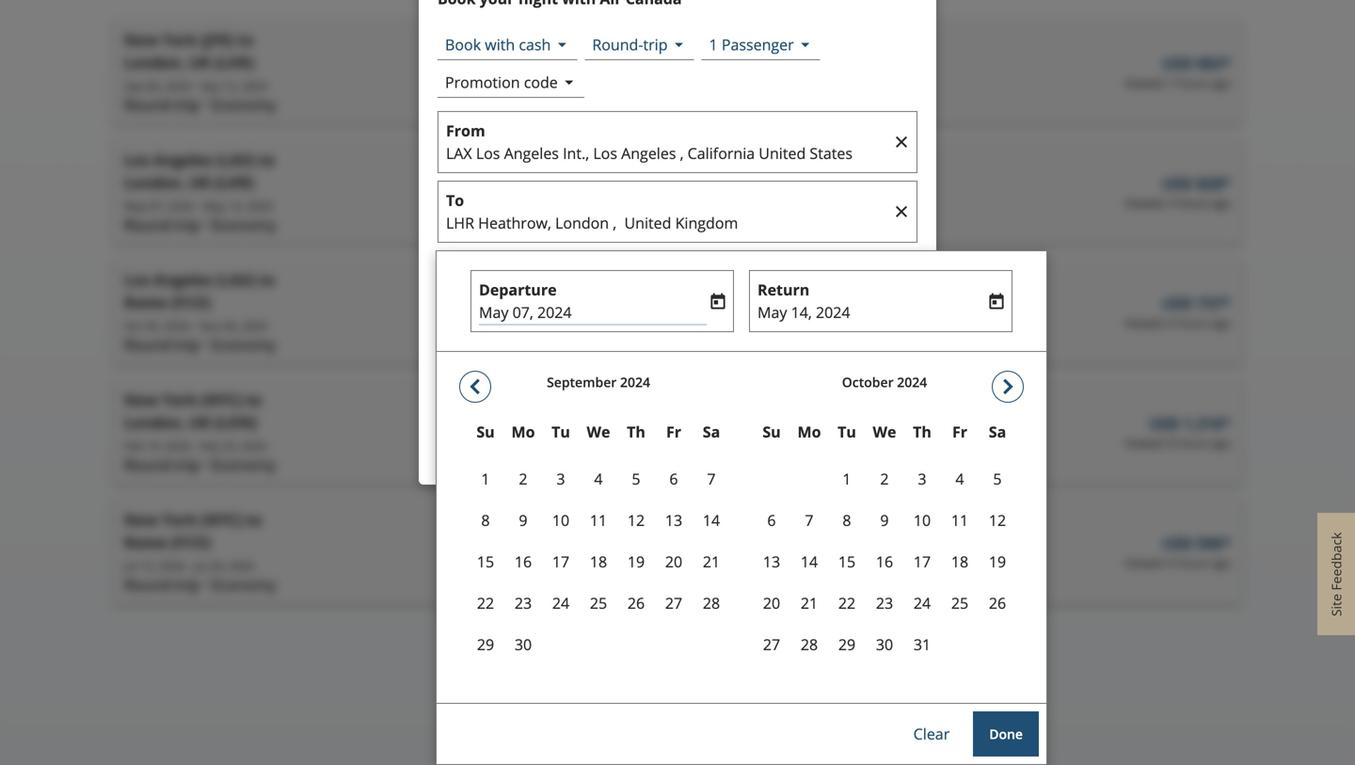 Task type: locate. For each thing, give the bounding box(es) containing it.
28 inside october 2024 grid
[[801, 634, 818, 655]]

15 for october
[[839, 552, 856, 572]]

9 button for october
[[866, 502, 904, 539]]

14 button for september 2024
[[693, 502, 731, 539]]

3 button for september 2024
[[542, 460, 580, 498]]

0 horizontal spatial 20 button
[[655, 543, 693, 581]]

2024
[[505, 283, 539, 303], [620, 373, 650, 391], [897, 373, 928, 391]]

12 button
[[618, 502, 655, 539], [979, 502, 1017, 539]]

we column header
[[580, 421, 618, 443], [866, 421, 904, 443]]

fr column header
[[655, 421, 693, 443], [941, 421, 979, 443]]

1 horizontal spatial 20 button
[[753, 585, 791, 622]]

7 for october 2024
[[805, 510, 814, 530]]

2 4 from the left
[[956, 469, 965, 489]]

1 9 button from the left
[[505, 502, 542, 539]]

8 down canadian
[[481, 510, 490, 530]]

keyboard_arrow_left button
[[459, 371, 491, 403]]

29 inside september 2024 grid
[[477, 634, 494, 655]]

1 3 from the left
[[557, 469, 565, 489]]

17 button
[[542, 543, 580, 581], [904, 543, 941, 581]]

5 button down learn
[[618, 460, 655, 498]]

17 inside september 2024 grid
[[552, 552, 570, 572]]

25 for october 2024
[[952, 593, 969, 613]]

1 mo from the left
[[512, 422, 535, 442]]

sa for october 2024
[[989, 422, 1007, 442]]

6 inside october 2024 grid
[[768, 510, 776, 530]]

26 for september 2024
[[628, 593, 645, 613]]

th column header inside october 2024 grid
[[904, 421, 941, 443]]

2 30 from the left
[[876, 634, 894, 655]]

1 horizontal spatial 18
[[952, 552, 969, 572]]

12 for september 2024
[[628, 510, 645, 530]]

1 vertical spatial 13
[[763, 552, 781, 572]]

6 inside september 2024 grid
[[670, 469, 678, 489]]

2 fr from the left
[[953, 422, 968, 442]]

1 horizontal spatial 7 button
[[791, 502, 828, 539]]

26
[[628, 593, 645, 613], [989, 593, 1007, 613]]

20 inside october 2024 grid
[[763, 593, 781, 613]]

20 for october 2024
[[763, 593, 781, 613]]

1
[[709, 34, 718, 55], [481, 469, 490, 489], [843, 469, 852, 489]]

0 horizontal spatial 9 button
[[505, 502, 542, 539]]

2 5 button from the left
[[979, 460, 1017, 498]]

2024 right october
[[897, 373, 928, 391]]

5 inside september 2024 grid
[[632, 469, 641, 489]]

1 horizontal spatial 15 button
[[828, 543, 866, 581]]

keyboard_arrow_left
[[460, 372, 490, 402]]

tu column header
[[542, 421, 580, 443], [828, 421, 866, 443]]

0 horizontal spatial 7 button
[[693, 460, 731, 498]]

3 inside september 2024 grid
[[557, 469, 565, 489]]

su inside october 2024 grid
[[763, 422, 781, 442]]

3 inside october 2024 grid
[[918, 469, 927, 489]]

0 horizontal spatial 29
[[477, 634, 494, 655]]

17
[[552, 552, 570, 572], [914, 552, 931, 572]]

25
[[590, 593, 607, 613], [952, 593, 969, 613]]

tu right the point
[[552, 422, 570, 442]]

1 8 from the left
[[481, 510, 490, 530]]

1 23 button from the left
[[505, 585, 542, 622]]

1 19 button from the left
[[618, 543, 655, 581]]

1 horizontal spatial we
[[873, 422, 897, 442]]

we column header for september
[[580, 421, 618, 443]]

row
[[467, 391, 731, 443], [753, 391, 1017, 443], [467, 443, 731, 665], [753, 443, 1017, 665]]

2 4 button from the left
[[941, 460, 979, 498]]

1 horizontal spatial 8
[[843, 510, 852, 530]]

14 inside september 2024 grid
[[703, 510, 720, 530]]

10 for october 2024
[[914, 510, 931, 530]]

2 18 from the left
[[952, 552, 969, 572]]

canadian
[[440, 436, 506, 457]]

2 3 button from the left
[[904, 460, 941, 498]]

2 tu column header from the left
[[828, 421, 866, 443]]

departure right may
[[479, 280, 557, 300]]

fr
[[667, 422, 682, 442], [953, 422, 968, 442]]

2 17 button from the left
[[904, 543, 941, 581]]

27
[[665, 593, 683, 613], [763, 634, 781, 655]]

18 inside september 2024 grid
[[590, 552, 607, 572]]

11
[[590, 510, 607, 530], [952, 510, 969, 530]]

arrow_drop_down inside 1 passenger arrow_drop_down
[[796, 35, 815, 54]]

25 button
[[580, 585, 618, 622], [941, 585, 979, 622]]

1 th from the left
[[627, 422, 646, 442]]

1 horizontal spatial mo column header
[[791, 421, 828, 443]]

are
[[626, 416, 649, 436]]

14 button inside september 2024 grid
[[693, 502, 731, 539]]

1 left the passenger
[[709, 34, 718, 55]]

sa column header for october 2024
[[979, 421, 1017, 443]]

30
[[515, 634, 532, 655], [876, 634, 894, 655]]

sa inside september 2024 grid
[[703, 422, 720, 442]]

1 11 from the left
[[590, 510, 607, 530]]

15 for september
[[477, 552, 494, 572]]

1 11 button from the left
[[580, 502, 618, 539]]

1 button down the
[[828, 460, 866, 498]]

1 button down canadian
[[467, 460, 505, 498]]

we left are
[[587, 422, 610, 442]]

1 down canadian
[[481, 469, 490, 489]]

1 horizontal spatial 25
[[952, 593, 969, 613]]

2 2 button from the left
[[866, 460, 904, 498]]

0 horizontal spatial 18
[[590, 552, 607, 572]]

1 we from the left
[[587, 422, 610, 442]]

14
[[703, 510, 720, 530], [801, 552, 818, 572]]

tu column header for october
[[828, 421, 866, 443]]

sale.
[[568, 436, 600, 457]]

departure inside departure may 07, 2024
[[446, 260, 524, 280]]

0 horizontal spatial sa
[[703, 422, 720, 442]]

23 inside october 2024 grid
[[876, 593, 894, 613]]

fr for september 2024
[[667, 422, 682, 442]]

8 inside october 2024 grid
[[843, 510, 852, 530]]

arrow_drop_down right the cash
[[553, 35, 572, 54]]

16 inside september 2024 grid
[[515, 552, 532, 572]]

aeroplan
[[451, 416, 515, 436]]

1 horizontal spatial tu
[[838, 422, 857, 442]]

13
[[665, 510, 683, 530], [763, 552, 781, 572]]

19 button inside october 2024 grid
[[979, 543, 1017, 581]]

2 sa from the left
[[989, 422, 1007, 442]]

1 sa from the left
[[703, 422, 720, 442]]

6 button for october 2024
[[753, 502, 791, 539]]

0 horizontal spatial 3 button
[[542, 460, 580, 498]]

5
[[632, 469, 641, 489], [994, 469, 1002, 489]]

find
[[662, 352, 693, 372]]

1 mo column header from the left
[[505, 421, 542, 443]]

2 su column header from the left
[[753, 421, 791, 443]]

0 horizontal spatial 30 button
[[505, 626, 542, 664]]

1 23 from the left
[[515, 593, 532, 613]]

1 horizontal spatial 13
[[763, 552, 781, 572]]

tu right the on
[[838, 422, 857, 442]]

30 inside october 2024 grid
[[876, 634, 894, 655]]

1 horizontal spatial 5 button
[[979, 460, 1017, 498]]

2 5 from the left
[[994, 469, 1002, 489]]

1 9 from the left
[[519, 510, 528, 530]]

19 inside october 2024 grid
[[989, 552, 1007, 572]]

22 inside october 2024 grid
[[839, 593, 856, 613]]

departure
[[446, 260, 524, 280], [479, 280, 557, 300]]

2 2 from the left
[[881, 469, 889, 489]]

2 sa column header from the left
[[979, 421, 1017, 443]]

24 for october 2024
[[914, 593, 931, 613]]

1 horizontal spatial 14 button
[[791, 543, 828, 581]]

0 horizontal spatial 29 button
[[467, 626, 505, 664]]

return
[[758, 280, 810, 300]]

0 horizontal spatial today
[[709, 293, 728, 312]]

0 horizontal spatial 15 button
[[467, 543, 505, 581]]

1 3 button from the left
[[542, 460, 580, 498]]

8 button
[[467, 502, 505, 539], [828, 502, 866, 539]]

25 inside september 2024 grid
[[590, 593, 607, 613]]

0 horizontal spatial 30
[[515, 634, 532, 655]]

1 vertical spatial 7 button
[[791, 502, 828, 539]]

1 horizontal spatial 9
[[881, 510, 889, 530]]

0 horizontal spatial 16
[[515, 552, 532, 572]]

1 inside september 2024 grid
[[481, 469, 490, 489]]

1 vertical spatial 13 button
[[753, 543, 791, 581]]

23 for october
[[876, 593, 894, 613]]

27 inside september 2024 grid
[[665, 593, 683, 613]]

th column header
[[618, 421, 655, 443], [904, 421, 941, 443]]

0 horizontal spatial 18 button
[[580, 543, 618, 581]]

1 horizontal spatial 11
[[952, 510, 969, 530]]

16 inside october 2024 grid
[[876, 552, 894, 572]]

su column header right only
[[753, 421, 791, 443]]

23 button for october
[[866, 585, 904, 622]]

16 button for september
[[505, 543, 542, 581]]

7 button
[[693, 460, 731, 498], [791, 502, 828, 539]]

22 button for october
[[828, 585, 866, 622]]

1 29 button from the left
[[467, 626, 505, 664]]

2 25 button from the left
[[941, 585, 979, 622]]

14 inside october 2024 grid
[[801, 552, 818, 572]]

th column header for october 2024
[[904, 421, 941, 443]]

14 button
[[693, 502, 731, 539], [791, 543, 828, 581]]

15 button for october 2024
[[828, 543, 866, 581]]

1 30 from the left
[[515, 634, 532, 655]]

may
[[446, 283, 476, 303]]

on
[[819, 416, 838, 436]]

16 for september
[[515, 552, 532, 572]]

4 for september 2024
[[594, 469, 603, 489]]

17 for october 2024
[[914, 552, 931, 572]]

31 button
[[904, 626, 941, 664]]

2 9 from the left
[[881, 510, 889, 530]]

2 10 from the left
[[914, 510, 931, 530]]

24 button for september 2024
[[542, 585, 580, 622]]

1 15 button from the left
[[467, 543, 505, 581]]

2 8 from the left
[[843, 510, 852, 530]]

done button
[[974, 712, 1039, 757]]

0 vertical spatial 6
[[670, 469, 678, 489]]

2 15 button from the left
[[828, 543, 866, 581]]

1 horizontal spatial 2
[[881, 469, 889, 489]]

1 sa column header from the left
[[693, 421, 731, 443]]

5 button down keyboard_arrow_right button
[[979, 460, 1017, 498]]

su
[[477, 422, 495, 442], [763, 422, 781, 442]]

we column header inside october 2024 grid
[[866, 421, 904, 443]]

5 for september 2024
[[632, 469, 641, 489]]

we for october
[[873, 422, 897, 442]]

3 for october 2024
[[918, 469, 927, 489]]

2 22 from the left
[[839, 593, 856, 613]]

0 horizontal spatial 1
[[481, 469, 490, 489]]

29 button for september 2024
[[467, 626, 505, 664]]

10 button
[[542, 502, 580, 539], [904, 502, 941, 539]]

2 12 button from the left
[[979, 502, 1017, 539]]

21 inside september 2024 grid
[[703, 552, 720, 572]]

2024 up are
[[620, 373, 650, 391]]

1 vertical spatial 6
[[768, 510, 776, 530]]

0 horizontal spatial 3
[[557, 469, 565, 489]]

7
[[707, 469, 716, 489], [805, 510, 814, 530]]

1 today from the left
[[709, 293, 728, 312]]

close button
[[892, 112, 917, 172], [892, 182, 917, 242]]

2 mo column header from the left
[[791, 421, 828, 443]]

only
[[720, 416, 750, 436]]

17 inside october 2024 grid
[[914, 552, 931, 572]]

1 we column header from the left
[[580, 421, 618, 443]]

7 inside september 2024 grid
[[707, 469, 716, 489]]

24 button for october 2024
[[904, 585, 941, 622]]

0 vertical spatial 20
[[665, 552, 683, 572]]

2 we column header from the left
[[866, 421, 904, 443]]

1 horizontal spatial 7
[[805, 510, 814, 530]]

mo column header for october 2024
[[791, 421, 828, 443]]

24 button
[[542, 585, 580, 622], [904, 585, 941, 622]]

2 10 button from the left
[[904, 502, 941, 539]]

sa column header down keyboard_arrow_right button
[[979, 421, 1017, 443]]

we column header left are
[[580, 421, 618, 443]]

0 horizontal spatial 10
[[552, 510, 570, 530]]

19 button inside september 2024 grid
[[618, 543, 655, 581]]

11 inside october 2024 grid
[[952, 510, 969, 530]]

1 12 from the left
[[628, 510, 645, 530]]

1 horizontal spatial 30 button
[[866, 626, 904, 664]]

13 for september 2024
[[665, 510, 683, 530]]

19 for october 2024
[[989, 552, 1007, 572]]

5 down learn
[[632, 469, 641, 489]]

19 inside september 2024 grid
[[628, 552, 645, 572]]

sa down keyboard_arrow_right button
[[989, 422, 1007, 442]]

3 button
[[542, 460, 580, 498], [904, 460, 941, 498]]

1 horizontal spatial 16
[[876, 552, 894, 572]]

1 horizontal spatial 21
[[801, 593, 818, 613]]

1 horizontal spatial 29
[[839, 634, 856, 655]]

9 inside september 2024 grid
[[519, 510, 528, 530]]

22 button for september
[[467, 585, 505, 622]]

2 8 button from the left
[[828, 502, 866, 539]]

we
[[587, 422, 610, 442], [873, 422, 897, 442]]

mo column header
[[505, 421, 542, 443], [791, 421, 828, 443]]

24
[[552, 593, 570, 613], [914, 593, 931, 613]]

1 inside october 2024 grid
[[843, 469, 852, 489]]

2 9 button from the left
[[866, 502, 904, 539]]

0 horizontal spatial 13
[[665, 510, 683, 530]]

sa column header right more on the bottom
[[693, 421, 731, 443]]

1 19 from the left
[[628, 552, 645, 572]]

we inside october 2024 grid
[[873, 422, 897, 442]]

1 17 from the left
[[552, 552, 570, 572]]

mo inside october 2024 grid
[[798, 422, 821, 442]]

1 2 button from the left
[[505, 460, 542, 498]]

20 button
[[655, 543, 693, 581], [753, 585, 791, 622]]

1 tu from the left
[[552, 422, 570, 442]]

2 29 from the left
[[839, 634, 856, 655]]

2 11 from the left
[[952, 510, 969, 530]]

0 horizontal spatial 28
[[703, 593, 720, 613]]

7 inside october 2024 grid
[[805, 510, 814, 530]]

20 inside september 2024 grid
[[665, 552, 683, 572]]

1 horizontal spatial 19 button
[[979, 543, 1017, 581]]

5 button
[[618, 460, 655, 498], [979, 460, 1017, 498]]

2 15 from the left
[[839, 552, 856, 572]]

22
[[477, 593, 494, 613], [839, 593, 856, 613]]

1 horizontal spatial 12 button
[[979, 502, 1017, 539]]

trip
[[643, 34, 668, 55]]

0 horizontal spatial 27
[[665, 593, 683, 613]]

1 fr from the left
[[667, 422, 682, 442]]

2
[[519, 469, 528, 489], [881, 469, 889, 489]]

6
[[670, 469, 678, 489], [768, 510, 776, 530]]

0 vertical spatial 21
[[703, 552, 720, 572]]

0 vertical spatial 7
[[707, 469, 716, 489]]

1 26 from the left
[[628, 593, 645, 613]]

2 18 button from the left
[[941, 543, 979, 581]]

8 inside september 2024 grid
[[481, 510, 490, 530]]

1 17 button from the left
[[542, 543, 580, 581]]

1 horizontal spatial 16 button
[[866, 543, 904, 581]]

1 tu column header from the left
[[542, 421, 580, 443]]

1 horizontal spatial 28
[[801, 634, 818, 655]]

19 button
[[618, 543, 655, 581], [979, 543, 1017, 581]]

arrow_drop_down inside book with cash arrow_drop_down
[[553, 35, 572, 54]]

1 vertical spatial 7
[[805, 510, 814, 530]]

october 2024 grid
[[753, 373, 1017, 665]]

2 11 button from the left
[[941, 502, 979, 539]]

0 horizontal spatial th
[[627, 422, 646, 442]]

1 horizontal spatial 17 button
[[904, 543, 941, 581]]

25 for september 2024
[[590, 593, 607, 613]]

0 horizontal spatial tu column header
[[542, 421, 580, 443]]

0 horizontal spatial 19 button
[[618, 543, 655, 581]]

1 horizontal spatial 14
[[801, 552, 818, 572]]

1 horizontal spatial 6
[[768, 510, 776, 530]]

28 button for october 2024
[[791, 626, 828, 664]]

23
[[515, 593, 532, 613], [876, 593, 894, 613]]

tu inside september 2024 grid
[[552, 422, 570, 442]]

26 inside october 2024 grid
[[989, 593, 1007, 613]]

2 button inside october 2024 grid
[[866, 460, 904, 498]]

16
[[515, 552, 532, 572], [876, 552, 894, 572]]

0 horizontal spatial 2024
[[505, 283, 539, 303]]

0 horizontal spatial 17 button
[[542, 543, 580, 581]]

1 horizontal spatial 24 button
[[904, 585, 941, 622]]

2 close button from the top
[[892, 182, 917, 242]]

10 inside october 2024 grid
[[914, 510, 931, 530]]

2 29 button from the left
[[828, 626, 866, 664]]

arrow_drop_down inside promotion code arrow_drop_down
[[560, 73, 579, 92]]

1 button for october
[[828, 460, 866, 498]]

close button for from
[[892, 112, 917, 172]]

12 inside september 2024 grid
[[628, 510, 645, 530]]

2 17 from the left
[[914, 552, 931, 572]]

mo column header left the
[[791, 421, 828, 443]]

28 inside september 2024 grid
[[703, 593, 720, 613]]

1 horizontal spatial 21 button
[[791, 585, 828, 622]]

0 vertical spatial 13 button
[[655, 502, 693, 539]]

2 mo from the left
[[798, 422, 821, 442]]

mo column header left "of" at the left bottom
[[505, 421, 542, 443]]

29 for october 2024
[[839, 634, 856, 655]]

15 inside october 2024 grid
[[839, 552, 856, 572]]

6 button for september 2024
[[655, 460, 693, 498]]

2 button
[[505, 460, 542, 498], [866, 460, 904, 498]]

1 horizontal spatial we column header
[[866, 421, 904, 443]]

mo column header for september 2024
[[505, 421, 542, 443]]

30 inside september 2024 grid
[[515, 634, 532, 655]]

th column header inside september 2024 grid
[[618, 421, 655, 443]]

15 button
[[467, 543, 505, 581], [828, 543, 866, 581]]

october
[[842, 373, 894, 391]]

we column header inside september 2024 grid
[[580, 421, 618, 443]]

1 1 button from the left
[[467, 460, 505, 498]]

0 horizontal spatial fr column header
[[655, 421, 693, 443]]

2 22 button from the left
[[828, 585, 866, 622]]

2 th column header from the left
[[904, 421, 941, 443]]

su right "†"
[[477, 422, 495, 442]]

2 button inside september 2024 grid
[[505, 460, 542, 498]]

1 4 button from the left
[[580, 460, 618, 498]]

13 inside october 2024 grid
[[763, 552, 781, 572]]

1 5 from the left
[[632, 469, 641, 489]]

to
[[446, 190, 464, 210]]

2 close from the top
[[892, 202, 911, 221]]

1 22 from the left
[[477, 593, 494, 613]]

0 vertical spatial 28 button
[[693, 585, 731, 622]]

1 2 from the left
[[519, 469, 528, 489]]

arrow_drop_down right 'code'
[[560, 73, 579, 92]]

27 for october 2024
[[763, 634, 781, 655]]

departure may 07, 2024
[[446, 260, 539, 303]]

su column header right "†"
[[467, 421, 505, 443]]

13 inside september 2024 grid
[[665, 510, 683, 530]]

21
[[703, 552, 720, 572], [801, 593, 818, 613]]

th inside september 2024 grid
[[627, 422, 646, 442]]

0 horizontal spatial su
[[477, 422, 495, 442]]

11 inside september 2024 grid
[[590, 510, 607, 530]]

close
[[892, 133, 911, 152], [892, 202, 911, 221]]

12 inside october 2024 grid
[[989, 510, 1007, 530]]

su inside september 2024 grid
[[477, 422, 495, 442]]

1 down the
[[843, 469, 852, 489]]

5 button for october 2024
[[979, 460, 1017, 498]]

we for september
[[587, 422, 610, 442]]

22 button
[[467, 585, 505, 622], [828, 585, 866, 622]]

1 vertical spatial 28 button
[[791, 626, 828, 664]]

9 inside october 2024 grid
[[881, 510, 889, 530]]

arrow_drop_down inside round-trip arrow_drop_down
[[670, 35, 689, 54]]

1 horizontal spatial 24
[[914, 593, 931, 613]]

30 button
[[505, 626, 542, 664], [866, 626, 904, 664]]

1 th column header from the left
[[618, 421, 655, 443]]

2 16 button from the left
[[866, 543, 904, 581]]

22 inside september 2024 grid
[[477, 593, 494, 613]]

1 passenger button
[[709, 34, 794, 56]]

2 24 button from the left
[[904, 585, 941, 622]]

6 button
[[655, 460, 693, 498], [753, 502, 791, 539]]

2 we from the left
[[873, 422, 897, 442]]

more
[[651, 436, 691, 457]]

18
[[590, 552, 607, 572], [952, 552, 969, 572]]

1 horizontal spatial 27
[[763, 634, 781, 655]]

1 horizontal spatial 17
[[914, 552, 931, 572]]

1 horizontal spatial sa
[[989, 422, 1007, 442]]

departure for departure
[[479, 280, 557, 300]]

From text field
[[446, 142, 891, 165]]

5 down keyboard_arrow_right button
[[994, 469, 1002, 489]]

1 vertical spatial close button
[[892, 182, 917, 242]]

18 inside october 2024 grid
[[952, 552, 969, 572]]

sa column header
[[693, 421, 731, 443], [979, 421, 1017, 443]]

15 inside september 2024 grid
[[477, 552, 494, 572]]

fr inside october 2024 grid
[[953, 422, 968, 442]]

29 inside october 2024 grid
[[839, 634, 856, 655]]

bookings
[[558, 416, 622, 436]]

sa inside october 2024 grid
[[989, 422, 1007, 442]]

1 horizontal spatial 22 button
[[828, 585, 866, 622]]

su column header for september
[[467, 421, 505, 443]]

1 22 button from the left
[[467, 585, 505, 622]]

0 horizontal spatial mo
[[512, 422, 535, 442]]

1 10 from the left
[[552, 510, 570, 530]]

3 button inside september 2024 grid
[[542, 460, 580, 498]]

11 button
[[580, 502, 618, 539], [941, 502, 979, 539]]

0 horizontal spatial 5 button
[[618, 460, 655, 498]]

arrow_drop_down for trip
[[670, 35, 689, 54]]

book with cash button
[[445, 34, 551, 56]]

1 close button from the top
[[892, 112, 917, 172]]

7 button for october 2024
[[791, 502, 828, 539]]

0 horizontal spatial 21
[[703, 552, 720, 572]]

12 button for september 2024
[[618, 502, 655, 539]]

25 inside october 2024 grid
[[952, 593, 969, 613]]

28 button for september 2024
[[693, 585, 731, 622]]

1 18 from the left
[[590, 552, 607, 572]]

today left return on the right of page
[[709, 293, 728, 312]]

su right only
[[763, 422, 781, 442]]

1 horizontal spatial 4
[[956, 469, 965, 489]]

2 su from the left
[[763, 422, 781, 442]]

1 horizontal spatial 23
[[876, 593, 894, 613]]

15
[[477, 552, 494, 572], [839, 552, 856, 572]]

28 button
[[693, 585, 731, 622], [791, 626, 828, 664]]

0 horizontal spatial 12 button
[[618, 502, 655, 539]]

10
[[552, 510, 570, 530], [914, 510, 931, 530]]

0 horizontal spatial 23 button
[[505, 585, 542, 622]]

0 horizontal spatial 23
[[515, 593, 532, 613]]

23 inside september 2024 grid
[[515, 593, 532, 613]]

2 12 from the left
[[989, 510, 1007, 530]]

dialog
[[0, 0, 1356, 765]]

th for september 2024
[[627, 422, 646, 442]]

2 25 from the left
[[952, 593, 969, 613]]

0 vertical spatial 21 button
[[693, 543, 731, 581]]

arrow_drop_down right trip
[[670, 35, 689, 54]]

1 vertical spatial close
[[892, 202, 911, 221]]

30 for september
[[515, 634, 532, 655]]

8
[[481, 510, 490, 530], [843, 510, 852, 530]]

23 button
[[505, 585, 542, 622], [866, 585, 904, 622]]

0 horizontal spatial th column header
[[618, 421, 655, 443]]

4
[[594, 469, 603, 489], [956, 469, 965, 489]]

1 su column header from the left
[[467, 421, 505, 443]]

mo inside september 2024 grid
[[512, 422, 535, 442]]

26 inside september 2024 grid
[[628, 593, 645, 613]]

12
[[628, 510, 645, 530], [989, 510, 1007, 530]]

currently
[[653, 416, 716, 436]]

16 button for october
[[866, 543, 904, 581]]

2024 right the '07,'
[[505, 283, 539, 303]]

0 vertical spatial 14
[[703, 510, 720, 530]]

we column header right the
[[866, 421, 904, 443]]

2 26 button from the left
[[979, 585, 1017, 622]]

1 vertical spatial 14
[[801, 552, 818, 572]]

fr inside september 2024 grid
[[667, 422, 682, 442]]

20 button for september 2024
[[655, 543, 693, 581]]

1 horizontal spatial 1 button
[[828, 460, 866, 498]]

0 horizontal spatial 20
[[665, 552, 683, 572]]

mo
[[512, 422, 535, 442], [798, 422, 821, 442]]

9 button
[[505, 502, 542, 539], [866, 502, 904, 539]]

2 tu from the left
[[838, 422, 857, 442]]

1 25 button from the left
[[580, 585, 618, 622]]

today for departure
[[709, 293, 728, 312]]

1 5 button from the left
[[618, 460, 655, 498]]

mo left "of" at the left bottom
[[512, 422, 535, 442]]

8 down the
[[843, 510, 852, 530]]

today up keyboard_arrow_right button
[[988, 293, 1006, 312]]

11 for october 2024
[[952, 510, 969, 530]]

4 for october 2024
[[956, 469, 965, 489]]

26 button
[[618, 585, 655, 622], [979, 585, 1017, 622]]

we right the
[[873, 422, 897, 442]]

11 button for september 2024
[[580, 502, 618, 539]]

close for to
[[892, 202, 911, 221]]

27 button for september 2024
[[655, 585, 693, 622]]

0 horizontal spatial 12
[[628, 510, 645, 530]]

1 horizontal spatial fr column header
[[941, 421, 979, 443]]

2 fr column header from the left
[[941, 421, 979, 443]]

5 inside october 2024 grid
[[994, 469, 1002, 489]]

27 inside october 2024 grid
[[763, 634, 781, 655]]

0 horizontal spatial we
[[587, 422, 610, 442]]

september
[[547, 373, 617, 391]]

sa right more on the bottom
[[703, 422, 720, 442]]

1 15 from the left
[[477, 552, 494, 572]]

2 16 from the left
[[876, 552, 894, 572]]

1 16 from the left
[[515, 552, 532, 572]]

su column header
[[467, 421, 505, 443], [753, 421, 791, 443]]

dialog containing keyboard_arrow_left
[[0, 0, 1356, 765]]

th inside october 2024 grid
[[913, 422, 932, 442]]

close button for to
[[892, 182, 917, 242]]

1 18 button from the left
[[580, 543, 618, 581]]

0 horizontal spatial sa column header
[[693, 421, 731, 443]]

14 button inside october 2024 grid
[[791, 543, 828, 581]]

book
[[445, 34, 481, 55]]

we inside september 2024 grid
[[587, 422, 610, 442]]

0 horizontal spatial 25 button
[[580, 585, 618, 622]]

1 horizontal spatial 25 button
[[941, 585, 979, 622]]

16 button
[[505, 543, 542, 581], [866, 543, 904, 581]]

21 inside october 2024 grid
[[801, 593, 818, 613]]

mo left the
[[798, 422, 821, 442]]

2 30 button from the left
[[866, 626, 904, 664]]

1 30 button from the left
[[505, 626, 542, 664]]

1 16 button from the left
[[505, 543, 542, 581]]

1 horizontal spatial tu column header
[[828, 421, 866, 443]]

3 for september 2024
[[557, 469, 565, 489]]

departure up the '07,'
[[446, 260, 524, 280]]

1 horizontal spatial fr
[[953, 422, 968, 442]]

tu inside october 2024 grid
[[838, 422, 857, 442]]

1 10 button from the left
[[542, 502, 580, 539]]

1 vertical spatial 14 button
[[791, 543, 828, 581]]

2024 for september
[[620, 373, 650, 391]]

10 inside september 2024 grid
[[552, 510, 570, 530]]

1 4 from the left
[[594, 469, 603, 489]]

8 for october
[[843, 510, 852, 530]]

arrow_drop_down right the passenger
[[796, 35, 815, 54]]

26 button for september 2024
[[618, 585, 655, 622]]

0 horizontal spatial 25
[[590, 593, 607, 613]]

23 button for september
[[505, 585, 542, 622]]



Task type: vqa. For each thing, say whether or not it's contained in the screenshot.
flights
no



Task type: describe. For each thing, give the bounding box(es) containing it.
11 button for october 2024
[[941, 502, 979, 539]]

book with cash arrow_drop_down
[[445, 34, 572, 55]]

6 for september 2024
[[670, 469, 678, 489]]

21 for september 2024
[[703, 552, 720, 572]]

round-
[[592, 34, 643, 55]]

2024 inside departure may 07, 2024
[[505, 283, 539, 303]]

21 for october 2024
[[801, 593, 818, 613]]

16 for october
[[876, 552, 894, 572]]

9 for september
[[519, 510, 528, 530]]

may 07, 2024 button
[[446, 282, 647, 304]]

28 for october 2024
[[801, 634, 818, 655]]

1 passenger arrow_drop_down
[[709, 34, 815, 55]]

13 button for october 2024
[[753, 543, 791, 581]]

promotion code button
[[445, 71, 558, 94]]

su column header for october
[[753, 421, 791, 443]]

learn
[[604, 436, 647, 457]]

8 button for october
[[828, 502, 866, 539]]

mo for september 2024
[[512, 422, 535, 442]]

fc-booking-return-date-input-aria-label text field
[[758, 301, 986, 324]]

15 button for september 2024
[[467, 543, 505, 581]]

1 horizontal spatial 1
[[709, 34, 718, 55]]

29 button for october 2024
[[828, 626, 866, 664]]

24 for september 2024
[[552, 593, 570, 613]]

13 for october 2024
[[763, 552, 781, 572]]

18 for october 2024
[[952, 552, 969, 572]]

round-trip arrow_drop_down
[[592, 34, 689, 55]]

learn more link
[[604, 436, 691, 457]]

07,
[[480, 283, 501, 303]]

th column header for september 2024
[[618, 421, 655, 443]]

2 for october
[[881, 469, 889, 489]]

1 for october 2024
[[843, 469, 852, 489]]

30 button for september
[[505, 626, 542, 664]]

10 for september 2024
[[552, 510, 570, 530]]

find button
[[438, 331, 918, 394]]

from
[[446, 121, 485, 141]]

10 button for september 2024
[[542, 502, 580, 539]]

6 for october 2024
[[768, 510, 776, 530]]

9 button for september
[[505, 502, 542, 539]]

13 button for september 2024
[[655, 502, 693, 539]]

2 for september
[[519, 469, 528, 489]]

3 button for october 2024
[[904, 460, 941, 498]]

23 for september
[[515, 593, 532, 613]]

september 2024
[[547, 373, 650, 391]]

keyboard_arrow_right
[[993, 372, 1023, 402]]

with
[[485, 34, 515, 55]]

8 for september
[[481, 510, 490, 530]]

promotion
[[445, 72, 520, 92]]

10 button for october 2024
[[904, 502, 941, 539]]

18 for september 2024
[[590, 552, 607, 572]]

arrow_drop_down for code
[[560, 73, 579, 92]]

of
[[550, 436, 565, 457]]

mo for october 2024
[[798, 422, 821, 442]]

2 button for october
[[866, 460, 904, 498]]

keyboard_arrow_right button
[[992, 371, 1024, 403]]

september 2024 grid
[[467, 373, 731, 665]]

26 for october 2024
[[989, 593, 1007, 613]]

clear
[[914, 724, 950, 744]]

close for from
[[892, 133, 911, 152]]

tu for september
[[552, 422, 570, 442]]

clear button
[[898, 712, 966, 757]]

point
[[510, 436, 546, 457]]

22 for october 2024
[[839, 593, 856, 613]]

1 button for september
[[467, 460, 505, 498]]

12 button for october 2024
[[979, 502, 1017, 539]]

8 button for september
[[467, 502, 505, 539]]

fr for october 2024
[[953, 422, 968, 442]]

promotion code arrow_drop_down
[[445, 72, 579, 92]]

su for october
[[763, 422, 781, 442]]

17 button for october 2024
[[904, 543, 941, 581]]

done
[[990, 725, 1023, 743]]

31
[[914, 634, 931, 655]]

25 button for september 2024
[[580, 585, 618, 622]]

the
[[842, 416, 865, 436]]

fc-booking-departure-date-input-aria-label text field
[[479, 301, 707, 324]]

11 for september 2024
[[590, 510, 607, 530]]

fr column header for october 2024
[[941, 421, 979, 443]]

flight
[[519, 416, 554, 436]]

october 2024
[[842, 373, 928, 391]]

departure for departure may 07, 2024
[[446, 260, 524, 280]]

21 button for september 2024
[[693, 543, 731, 581]]

7 button for september 2024
[[693, 460, 731, 498]]

1 for september 2024
[[481, 469, 490, 489]]

2024 for october
[[897, 373, 928, 391]]

learn more
[[604, 436, 691, 457]]

19 button for september 2024
[[618, 543, 655, 581]]

tu column header for september
[[542, 421, 580, 443]]

29 for september 2024
[[477, 634, 494, 655]]

26 button for october 2024
[[979, 585, 1017, 622]]

19 button for october 2024
[[979, 543, 1017, 581]]

25 button for october 2024
[[941, 585, 979, 622]]

† aeroplan flight bookings are currently only available on the canadian point of sale.
[[440, 416, 865, 457]]

cash
[[519, 34, 551, 55]]

14 for september 2024
[[703, 510, 720, 530]]

To text field
[[446, 212, 891, 235]]

4 button for october 2024
[[941, 460, 979, 498]]

code
[[524, 72, 558, 92]]

27 button for october 2024
[[753, 626, 791, 664]]

5 for october 2024
[[994, 469, 1002, 489]]

round-trip button
[[592, 34, 668, 56]]

passenger
[[722, 34, 794, 55]]

17 for september 2024
[[552, 552, 570, 572]]

today for return
[[988, 293, 1006, 312]]

sa column header for september 2024
[[693, 421, 731, 443]]

available
[[754, 416, 815, 436]]

†
[[440, 416, 447, 436]]

4 button for september 2024
[[580, 460, 618, 498]]



